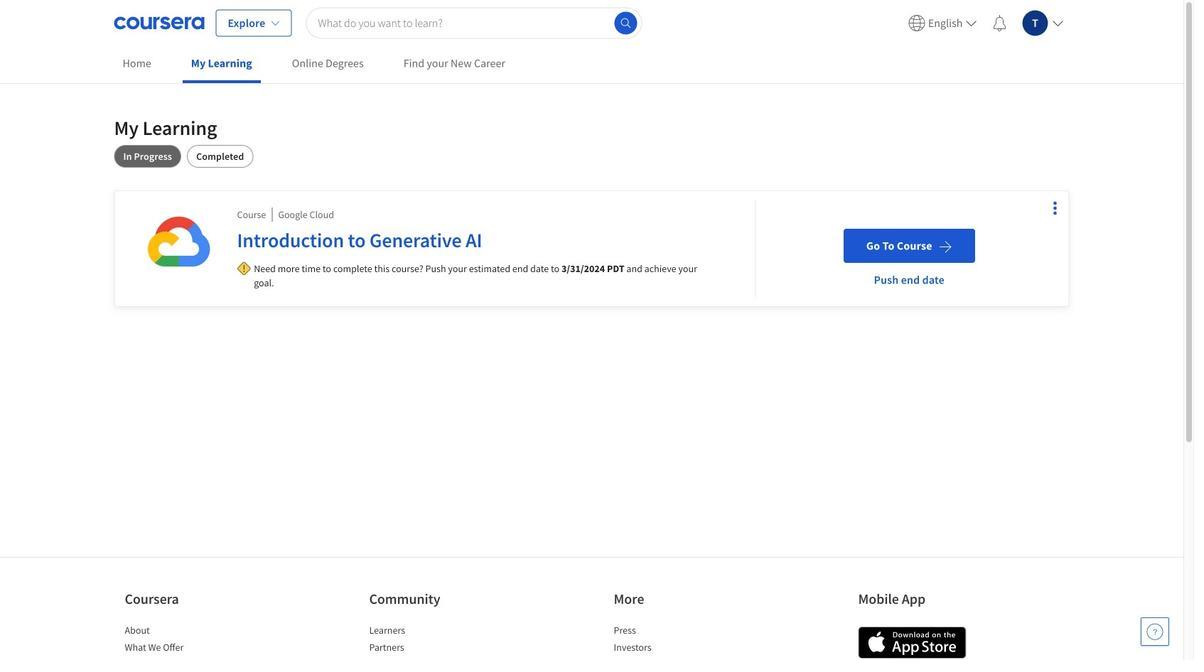 Task type: describe. For each thing, give the bounding box(es) containing it.
introduction to generative ai image
[[138, 201, 220, 283]]

more option for introduction to generative ai image
[[1046, 198, 1066, 218]]

3 list from the left
[[614, 624, 735, 661]]

What do you want to learn? text field
[[306, 7, 643, 39]]

coursera image
[[114, 12, 204, 34]]



Task type: vqa. For each thing, say whether or not it's contained in the screenshot.
the leftmost or
no



Task type: locate. For each thing, give the bounding box(es) containing it.
download on the app store image
[[859, 627, 967, 659]]

None search field
[[306, 7, 643, 39]]

list item
[[125, 624, 246, 641], [370, 624, 490, 641], [614, 624, 735, 641], [125, 641, 246, 658], [370, 641, 490, 658], [614, 641, 735, 658]]

2 horizontal spatial list
[[614, 624, 735, 661]]

1 horizontal spatial list
[[370, 624, 490, 661]]

list
[[125, 624, 246, 661], [370, 624, 490, 661], [614, 624, 735, 661]]

2 list from the left
[[370, 624, 490, 661]]

1 list from the left
[[125, 624, 246, 661]]

help center image
[[1147, 624, 1164, 641]]

tab list
[[114, 145, 1070, 168]]

0 horizontal spatial list
[[125, 624, 246, 661]]



